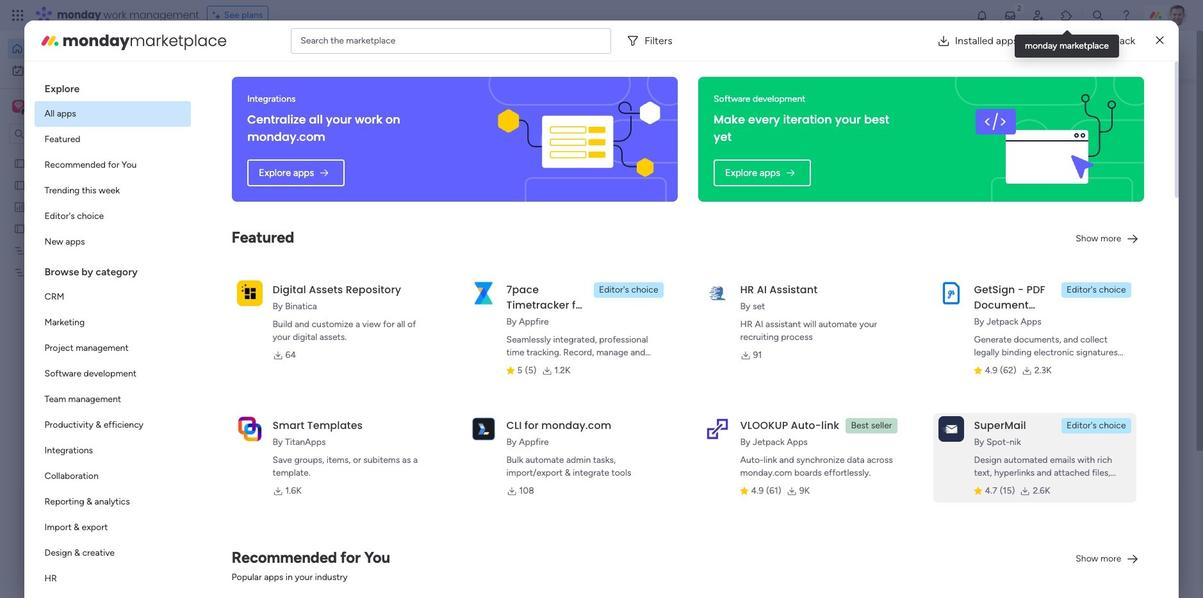 Task type: locate. For each thing, give the bounding box(es) containing it.
workspace image
[[12, 99, 25, 113], [14, 99, 23, 113]]

2 workspace image from the left
[[14, 99, 23, 113]]

0 horizontal spatial banner logo image
[[496, 77, 663, 202]]

1 public board image from the top
[[13, 157, 26, 169]]

1 vertical spatial public board image
[[13, 179, 26, 191]]

0 vertical spatial public board image
[[13, 157, 26, 169]]

close recently visited image
[[236, 104, 252, 120]]

app logo image
[[237, 281, 262, 306], [471, 281, 496, 306], [705, 281, 730, 306], [939, 281, 964, 306], [237, 416, 262, 442], [471, 416, 496, 442], [705, 416, 730, 442], [939, 416, 964, 442]]

1 horizontal spatial banner logo image
[[963, 77, 1129, 202]]

1 banner logo image from the left
[[496, 77, 663, 202]]

workspace selection element
[[12, 99, 107, 115]]

2 vertical spatial public board image
[[13, 222, 26, 235]]

2 banner logo image from the left
[[963, 77, 1129, 202]]

dapulse x slim image
[[1127, 93, 1142, 108]]

banner logo image
[[496, 77, 663, 202], [963, 77, 1129, 202]]

update feed image
[[1004, 9, 1017, 22]]

option
[[8, 38, 156, 59], [8, 60, 156, 81], [34, 101, 191, 127], [34, 127, 191, 153], [0, 152, 163, 154], [34, 153, 191, 178], [34, 178, 191, 204], [34, 204, 191, 229], [34, 229, 191, 255], [34, 285, 191, 310], [34, 310, 191, 336], [34, 336, 191, 361], [34, 361, 191, 387], [34, 387, 191, 413], [34, 413, 191, 438], [34, 438, 191, 464], [34, 464, 191, 490], [34, 490, 191, 515], [34, 515, 191, 541], [34, 541, 191, 567], [34, 567, 191, 592]]

help image
[[1120, 9, 1133, 22]]

search everything image
[[1092, 9, 1105, 22]]

public board image
[[13, 157, 26, 169], [13, 179, 26, 191], [13, 222, 26, 235]]

list box
[[34, 72, 191, 599], [0, 150, 163, 456]]

invite members image
[[1032, 9, 1045, 22]]

1 heading from the top
[[34, 72, 191, 101]]

1 vertical spatial heading
[[34, 255, 191, 285]]

monday marketplace image
[[1061, 9, 1073, 22]]

Search in workspace field
[[27, 127, 107, 141]]

3 public board image from the top
[[13, 222, 26, 235]]

0 vertical spatial heading
[[34, 72, 191, 101]]

public board image
[[252, 234, 267, 248]]

2 heading from the top
[[34, 255, 191, 285]]

check circle image
[[973, 137, 981, 146]]

heading
[[34, 72, 191, 101], [34, 255, 191, 285]]



Task type: describe. For each thing, give the bounding box(es) containing it.
public dashboard image
[[13, 201, 26, 213]]

check circle image
[[973, 120, 981, 130]]

2 public board image from the top
[[13, 179, 26, 191]]

quick search results list box
[[236, 120, 923, 447]]

terry turtle image
[[1168, 5, 1188, 26]]

v2 bolt switch image
[[1064, 48, 1071, 62]]

select product image
[[12, 9, 24, 22]]

getting started element
[[954, 467, 1146, 518]]

terry turtle image
[[267, 574, 292, 599]]

dapulse x slim image
[[1156, 33, 1164, 48]]

1 workspace image from the left
[[12, 99, 25, 113]]

component image
[[252, 411, 264, 423]]

2 image
[[1014, 1, 1025, 15]]

templates image image
[[965, 258, 1134, 346]]

notifications image
[[976, 9, 989, 22]]

see plans image
[[213, 8, 224, 22]]

v2 user feedback image
[[964, 48, 974, 62]]

monday marketplace image
[[39, 30, 60, 51]]



Task type: vqa. For each thing, say whether or not it's contained in the screenshot.
the rightmost S
no



